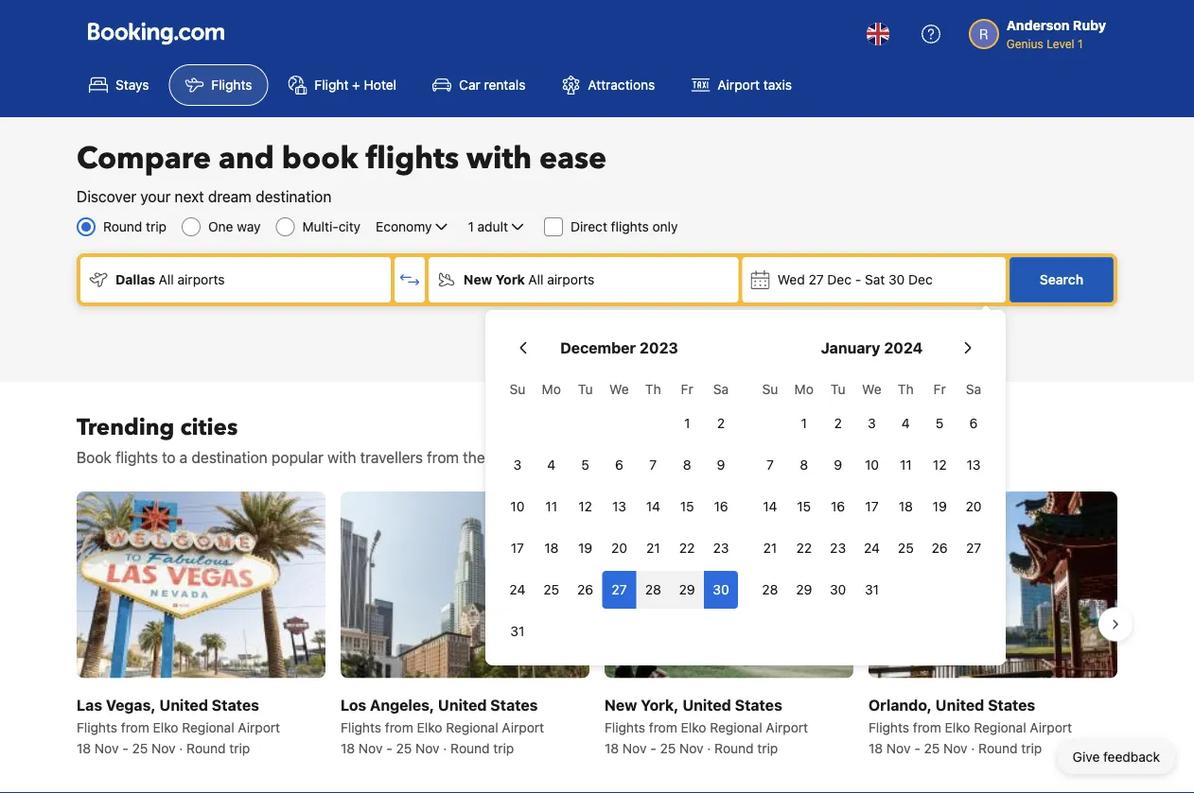 Task type: locate. For each thing, give the bounding box(es) containing it.
1 horizontal spatial new
[[605, 696, 637, 714]]

flights up economy
[[366, 138, 459, 179]]

30 December 2023 checkbox
[[704, 572, 738, 609]]

trip for new
[[757, 741, 778, 756]]

11 January 2024 checkbox
[[889, 447, 923, 484]]

flights inside compare and book flights with ease discover your next dream destination
[[366, 138, 459, 179]]

trip inside new york, united states flights from elko regional airport 18 nov - 25 nov · round trip
[[757, 741, 778, 756]]

sa up 6 january 2024 option
[[966, 382, 982, 397]]

30 right 29 january 2024 checkbox
[[830, 582, 846, 598]]

0 horizontal spatial 5
[[581, 458, 589, 473]]

3 for 3 january 2024 checkbox
[[868, 416, 876, 432]]

1 vertical spatial 31
[[510, 624, 525, 640]]

22 January 2024 checkbox
[[787, 530, 821, 568]]

17 inside option
[[865, 499, 879, 515]]

1 21 from the left
[[646, 541, 660, 556]]

from inside las vegas, united states flights from elko regional airport 18 nov - 25 nov · round trip
[[121, 720, 149, 736]]

21 inside checkbox
[[646, 541, 660, 556]]

round inside orlando, united states flights from elko regional airport 18 nov - 25 nov · round trip
[[979, 741, 1018, 756]]

17
[[865, 499, 879, 515], [511, 541, 524, 556]]

1 horizontal spatial 7
[[767, 458, 774, 473]]

united right orlando,
[[936, 696, 984, 714]]

0 horizontal spatial mo
[[542, 382, 561, 397]]

8 right 7 december 2023 checkbox
[[683, 458, 691, 473]]

14 December 2023 checkbox
[[636, 488, 670, 526]]

15
[[680, 499, 694, 515], [797, 499, 811, 515]]

1 inside option
[[801, 416, 807, 432]]

25 January 2024 checkbox
[[889, 530, 923, 568]]

2 we from the left
[[862, 382, 882, 397]]

flights down orlando,
[[869, 720, 909, 736]]

1 horizontal spatial 11
[[900, 458, 912, 473]]

28
[[645, 582, 661, 598], [762, 582, 778, 598]]

30 inside checkbox
[[713, 582, 729, 598]]

1 horizontal spatial 16
[[831, 499, 845, 515]]

31
[[865, 582, 879, 598], [510, 624, 525, 640]]

1 horizontal spatial 10
[[865, 458, 879, 473]]

sa up the 2 december 2023 option
[[713, 382, 729, 397]]

1 9 from the left
[[717, 458, 725, 473]]

4 right 3 january 2024 checkbox
[[902, 416, 910, 432]]

15 December 2023 checkbox
[[670, 488, 704, 526]]

region
[[62, 484, 1133, 766]]

4 regional from the left
[[974, 720, 1026, 736]]

13
[[967, 458, 981, 473], [612, 499, 626, 515]]

grid
[[501, 371, 738, 651], [753, 371, 991, 609]]

fr for 2024
[[934, 382, 946, 397]]

round for los
[[451, 741, 490, 756]]

new for york
[[464, 272, 492, 288]]

0 vertical spatial 6
[[970, 416, 978, 432]]

1 horizontal spatial 17
[[865, 499, 879, 515]]

16 for 16 january 2024 checkbox
[[831, 499, 845, 515]]

rentals
[[484, 77, 526, 93]]

7 for 7 december 2023 checkbox
[[650, 458, 657, 473]]

1 22 from the left
[[679, 541, 695, 556]]

28 for 27
[[645, 582, 661, 598]]

21 for 21 checkbox
[[646, 541, 660, 556]]

9 for '9' option at the right of the page
[[834, 458, 842, 473]]

united inside 'los angeles, united states flights from elko regional airport 18 nov - 25 nov · round trip'
[[438, 696, 487, 714]]

th up 4 option
[[898, 382, 914, 397]]

1 elko from the left
[[153, 720, 178, 736]]

1 th from the left
[[645, 382, 661, 397]]

14 left 15 january 2024 checkbox
[[763, 499, 777, 515]]

30 for 30 january 2024 "checkbox"
[[830, 582, 846, 598]]

12 left 13 option
[[578, 499, 592, 515]]

elko
[[153, 720, 178, 736], [417, 720, 442, 736], [681, 720, 706, 736], [945, 720, 970, 736]]

21 inside option
[[763, 541, 777, 556]]

new york all airports
[[464, 272, 595, 288]]

united for los angeles, united states
[[438, 696, 487, 714]]

flights for and
[[366, 138, 459, 179]]

airport for los angeles, united states
[[502, 720, 544, 736]]

0 horizontal spatial 22
[[679, 541, 695, 556]]

1 horizontal spatial 28
[[762, 582, 778, 598]]

26 right 25 option at bottom left
[[577, 582, 593, 598]]

26 inside checkbox
[[577, 582, 593, 598]]

0 horizontal spatial 17
[[511, 541, 524, 556]]

states inside las vegas, united states flights from elko regional airport 18 nov - 25 nov · round trip
[[212, 696, 259, 714]]

5 inside option
[[581, 458, 589, 473]]

1 left adult
[[468, 219, 474, 235]]

23 for 23 december 2023 checkbox
[[713, 541, 729, 556]]

flights for cities
[[115, 449, 158, 467]]

- inside dropdown button
[[855, 272, 861, 288]]

7 left 8 option
[[650, 458, 657, 473]]

0 vertical spatial 31
[[865, 582, 879, 598]]

1 horizontal spatial th
[[898, 382, 914, 397]]

from for los angeles, united states
[[385, 720, 413, 736]]

31 down '24 december 2023' option
[[510, 624, 525, 640]]

0 horizontal spatial 14
[[646, 499, 660, 515]]

- inside orlando, united states flights from elko regional airport 18 nov - 25 nov · round trip
[[914, 741, 920, 756]]

31 for the 31 december 2023 'option'
[[510, 624, 525, 640]]

0 horizontal spatial sa
[[713, 382, 729, 397]]

1 horizontal spatial 31
[[865, 582, 879, 598]]

0 vertical spatial 4
[[902, 416, 910, 432]]

regional
[[182, 720, 234, 736], [446, 720, 498, 736], [710, 720, 762, 736], [974, 720, 1026, 736]]

1
[[1078, 37, 1083, 50], [468, 219, 474, 235], [684, 416, 690, 432], [801, 416, 807, 432]]

20 inside '20' checkbox
[[966, 499, 982, 515]]

6 for 6 january 2024 option
[[970, 416, 978, 432]]

2 21 from the left
[[763, 541, 777, 556]]

1 2 from the left
[[717, 416, 725, 432]]

18 inside checkbox
[[899, 499, 913, 515]]

2 su from the left
[[762, 382, 778, 397]]

1 vertical spatial 5
[[581, 458, 589, 473]]

fr up 5 checkbox
[[934, 382, 946, 397]]

3 inside option
[[513, 458, 522, 473]]

0 horizontal spatial su
[[510, 382, 525, 397]]

21 January 2024 checkbox
[[753, 530, 787, 568]]

travellers
[[360, 449, 423, 467]]

26 December 2023 checkbox
[[568, 572, 602, 609]]

1 horizontal spatial we
[[862, 382, 882, 397]]

23 right 22 option on the bottom
[[713, 541, 729, 556]]

23 inside option
[[830, 541, 846, 556]]

26 inside checkbox
[[932, 541, 948, 556]]

20 right 19 december 2023 option at the bottom of page
[[611, 541, 627, 556]]

2 regional from the left
[[446, 720, 498, 736]]

28 inside checkbox
[[645, 582, 661, 598]]

15 right 14 january 2024 'checkbox'
[[797, 499, 811, 515]]

13 January 2024 checkbox
[[957, 447, 991, 484]]

0 horizontal spatial 13
[[612, 499, 626, 515]]

1 horizontal spatial 20
[[966, 499, 982, 515]]

mo down december
[[542, 382, 561, 397]]

21
[[646, 541, 660, 556], [763, 541, 777, 556]]

1 all from the left
[[159, 272, 174, 288]]

states inside 'los angeles, united states flights from elko regional airport 18 nov - 25 nov · round trip'
[[490, 696, 538, 714]]

8 December 2023 checkbox
[[670, 447, 704, 484]]

0 vertical spatial 17
[[865, 499, 879, 515]]

0 vertical spatial with
[[467, 138, 532, 179]]

1 airports from the left
[[177, 272, 225, 288]]

booking.com logo image
[[88, 22, 224, 45], [88, 22, 224, 45]]

1 fr from the left
[[681, 382, 693, 397]]

20 December 2023 checkbox
[[602, 530, 636, 568]]

1 we from the left
[[610, 382, 629, 397]]

fr
[[681, 382, 693, 397], [934, 382, 946, 397]]

we up 3 january 2024 checkbox
[[862, 382, 882, 397]]

0 horizontal spatial grid
[[501, 371, 738, 651]]

airport inside 'los angeles, united states flights from elko regional airport 18 nov - 25 nov · round trip'
[[502, 720, 544, 736]]

1 horizontal spatial 6
[[970, 416, 978, 432]]

27 right 26 january 2024 checkbox
[[966, 541, 981, 556]]

1 vertical spatial with
[[328, 449, 356, 467]]

16 for 16 december 2023 option
[[714, 499, 728, 515]]

flights inside new york, united states flights from elko regional airport 18 nov - 25 nov · round trip
[[605, 720, 645, 736]]

round for las
[[187, 741, 226, 756]]

31 inside 'option'
[[865, 582, 879, 598]]

9 inside checkbox
[[717, 458, 725, 473]]

trip inside 'los angeles, united states flights from elko regional airport 18 nov - 25 nov · round trip'
[[493, 741, 514, 756]]

2 9 from the left
[[834, 458, 842, 473]]

6 right 5 checkbox
[[970, 416, 978, 432]]

1 left 2 option
[[801, 416, 807, 432]]

tu down december
[[578, 382, 593, 397]]

15 January 2024 checkbox
[[787, 488, 821, 526]]

york
[[496, 272, 525, 288]]

flights down york,
[[605, 720, 645, 736]]

trending cities book flights to a destination popular with travellers from the united states
[[77, 412, 582, 467]]

los
[[341, 696, 366, 714]]

united right angeles,
[[438, 696, 487, 714]]

city
[[339, 219, 361, 235]]

1 vertical spatial 13
[[612, 499, 626, 515]]

dec left sat in the top of the page
[[827, 272, 852, 288]]

27
[[809, 272, 824, 288], [966, 541, 981, 556], [612, 582, 627, 598]]

0 vertical spatial 19
[[933, 499, 947, 515]]

airports down one
[[177, 272, 225, 288]]

17 left "18 december 2023" option
[[511, 541, 524, 556]]

1 inside dropdown button
[[468, 219, 474, 235]]

19 right "18 december 2023" option
[[578, 541, 593, 556]]

4 for 4 'option' at the bottom left
[[547, 458, 556, 473]]

15 for 15 january 2024 checkbox
[[797, 499, 811, 515]]

- down angeles,
[[386, 741, 392, 756]]

1 23 from the left
[[713, 541, 729, 556]]

taxis
[[763, 77, 792, 93]]

3 left 4 'option' at the bottom left
[[513, 458, 522, 473]]

- down vegas,
[[122, 741, 128, 756]]

with
[[467, 138, 532, 179], [328, 449, 356, 467]]

2 22 from the left
[[796, 541, 812, 556]]

regional inside orlando, united states flights from elko regional airport 18 nov - 25 nov · round trip
[[974, 720, 1026, 736]]

2 28 from the left
[[762, 582, 778, 598]]

with inside trending cities book flights to a destination popular with travellers from the united states
[[328, 449, 356, 467]]

2 mo from the left
[[795, 382, 814, 397]]

destination inside compare and book flights with ease discover your next dream destination
[[256, 188, 332, 206]]

0 horizontal spatial 7
[[650, 458, 657, 473]]

30 for 30 checkbox
[[713, 582, 729, 598]]

0 horizontal spatial with
[[328, 449, 356, 467]]

1 horizontal spatial 26
[[932, 541, 948, 556]]

4 inside 'option'
[[547, 458, 556, 473]]

next
[[175, 188, 204, 206]]

1 tu from the left
[[578, 382, 593, 397]]

0 horizontal spatial 2
[[717, 416, 725, 432]]

- inside las vegas, united states flights from elko regional airport 18 nov - 25 nov · round trip
[[122, 741, 128, 756]]

hotel
[[364, 77, 397, 93]]

29 January 2024 checkbox
[[787, 572, 821, 609]]

1 inside option
[[684, 416, 690, 432]]

12
[[933, 458, 947, 473], [578, 499, 592, 515]]

30 right sat in the top of the page
[[889, 272, 905, 288]]

26 right 25 checkbox
[[932, 541, 948, 556]]

dec right sat in the top of the page
[[909, 272, 933, 288]]

16
[[714, 499, 728, 515], [831, 499, 845, 515]]

from inside 'los angeles, united states flights from elko regional airport 18 nov - 25 nov · round trip'
[[385, 720, 413, 736]]

20 right 19 january 2024 checkbox
[[966, 499, 982, 515]]

new left york,
[[605, 696, 637, 714]]

19 inside checkbox
[[933, 499, 947, 515]]

4 · from the left
[[971, 741, 975, 756]]

- inside new york, united states flights from elko regional airport 18 nov - 25 nov · round trip
[[650, 741, 656, 756]]

14 for "14" checkbox
[[646, 499, 660, 515]]

10 inside checkbox
[[865, 458, 879, 473]]

united inside las vegas, united states flights from elko regional airport 18 nov - 25 nov · round trip
[[159, 696, 208, 714]]

25 down orlando,
[[924, 741, 940, 756]]

- for los angeles, united states
[[386, 741, 392, 756]]

states for los angeles, united states
[[490, 696, 538, 714]]

- down orlando,
[[914, 741, 920, 756]]

7
[[650, 458, 657, 473], [767, 458, 774, 473]]

9
[[717, 458, 725, 473], [834, 458, 842, 473]]

24 for 24 checkbox
[[864, 541, 880, 556]]

28 cell
[[636, 568, 670, 609]]

0 horizontal spatial new
[[464, 272, 492, 288]]

1 vertical spatial destination
[[192, 449, 268, 467]]

25 down angeles,
[[396, 741, 412, 756]]

5 for 5 checkbox
[[936, 416, 944, 432]]

11 December 2023 checkbox
[[535, 488, 568, 526]]

· for york,
[[707, 741, 711, 756]]

1 horizontal spatial 4
[[902, 416, 910, 432]]

19 right the 18 checkbox
[[933, 499, 947, 515]]

0 vertical spatial 12
[[933, 458, 947, 473]]

1 vertical spatial 11
[[545, 499, 557, 515]]

1 vertical spatial 19
[[578, 541, 593, 556]]

8
[[683, 458, 691, 473], [800, 458, 808, 473]]

4 December 2023 checkbox
[[535, 447, 568, 484]]

fr up 1 december 2023 option on the right bottom of the page
[[681, 382, 693, 397]]

2 fr from the left
[[934, 382, 946, 397]]

- down york,
[[650, 741, 656, 756]]

23 December 2023 checkbox
[[704, 530, 738, 568]]

all right dallas
[[159, 272, 174, 288]]

18
[[899, 499, 913, 515], [544, 541, 559, 556], [77, 741, 91, 756], [341, 741, 355, 756], [605, 741, 619, 756], [869, 741, 883, 756]]

31 inside 'option'
[[510, 624, 525, 640]]

1 vertical spatial 24
[[510, 582, 526, 598]]

from down orlando,
[[913, 720, 941, 736]]

9 inside option
[[834, 458, 842, 473]]

21 for 21 option
[[763, 541, 777, 556]]

3 right 2 option
[[868, 416, 876, 432]]

8 right 7 checkbox at the bottom right
[[800, 458, 808, 473]]

21 left 22 january 2024 option
[[763, 541, 777, 556]]

17 inside 'checkbox'
[[511, 541, 524, 556]]

5 inside checkbox
[[936, 416, 944, 432]]

1 29 from the left
[[679, 582, 695, 598]]

5 nov from the left
[[623, 741, 647, 756]]

all right york at left top
[[528, 272, 544, 288]]

elko inside 'los angeles, united states flights from elko regional airport 18 nov - 25 nov · round trip'
[[417, 720, 442, 736]]

flights left only
[[611, 219, 649, 235]]

28 for 21
[[762, 582, 778, 598]]

orlando,
[[869, 696, 932, 714]]

0 horizontal spatial all
[[159, 272, 174, 288]]

12 inside 12 'checkbox'
[[933, 458, 947, 473]]

29 inside option
[[679, 582, 695, 598]]

0 horizontal spatial 27
[[612, 582, 627, 598]]

16 right 15 january 2024 checkbox
[[831, 499, 845, 515]]

27 December 2023 checkbox
[[602, 572, 636, 609]]

elko for york,
[[681, 720, 706, 736]]

1 nov from the left
[[95, 741, 119, 756]]

round inside new york, united states flights from elko regional airport 18 nov - 25 nov · round trip
[[715, 741, 754, 756]]

we
[[610, 382, 629, 397], [862, 382, 882, 397]]

0 horizontal spatial 19
[[578, 541, 593, 556]]

1 16 from the left
[[714, 499, 728, 515]]

1 horizontal spatial 2
[[834, 416, 842, 432]]

0 horizontal spatial flights
[[115, 449, 158, 467]]

27 cell
[[602, 568, 636, 609]]

compare and book flights with ease discover your next dream destination
[[77, 138, 607, 206]]

1 horizontal spatial 15
[[797, 499, 811, 515]]

1 right level
[[1078, 37, 1083, 50]]

1 horizontal spatial 13
[[967, 458, 981, 473]]

24 right 23 option
[[864, 541, 880, 556]]

0 horizontal spatial 26
[[577, 582, 593, 598]]

8 inside option
[[800, 458, 808, 473]]

round trip
[[103, 219, 167, 235]]

tu for january
[[831, 382, 845, 397]]

attractions link
[[545, 64, 671, 106]]

the
[[463, 449, 485, 467]]

-
[[855, 272, 861, 288], [122, 741, 128, 756], [386, 741, 392, 756], [650, 741, 656, 756], [914, 741, 920, 756]]

1 horizontal spatial 5
[[936, 416, 944, 432]]

1 left the 2 december 2023 option
[[684, 416, 690, 432]]

16 inside 16 december 2023 option
[[714, 499, 728, 515]]

trip for las
[[229, 741, 250, 756]]

4 elko from the left
[[945, 720, 970, 736]]

29 December 2023 checkbox
[[670, 572, 704, 609]]

0 vertical spatial 27
[[809, 272, 824, 288]]

12 for 12 'checkbox'
[[933, 458, 947, 473]]

dec
[[827, 272, 852, 288], [909, 272, 933, 288]]

united right vegas,
[[159, 696, 208, 714]]

trip
[[146, 219, 167, 235], [229, 741, 250, 756], [493, 741, 514, 756], [757, 741, 778, 756], [1021, 741, 1042, 756]]

15 right "14" checkbox
[[680, 499, 694, 515]]

4 inside option
[[902, 416, 910, 432]]

2 14 from the left
[[763, 499, 777, 515]]

10 December 2023 checkbox
[[501, 488, 535, 526]]

3 regional from the left
[[710, 720, 762, 736]]

11 right 10 december 2023 option
[[545, 499, 557, 515]]

3 elko from the left
[[681, 720, 706, 736]]

1 horizontal spatial mo
[[795, 382, 814, 397]]

0 horizontal spatial 29
[[679, 582, 695, 598]]

20 for '20' checkbox
[[966, 499, 982, 515]]

0 horizontal spatial th
[[645, 382, 661, 397]]

27 inside cell
[[612, 582, 627, 598]]

2 29 from the left
[[796, 582, 812, 598]]

0 vertical spatial 11
[[900, 458, 912, 473]]

· inside new york, united states flights from elko regional airport 18 nov - 25 nov · round trip
[[707, 741, 711, 756]]

su up the 3 december 2023 option
[[510, 382, 525, 397]]

from inside new york, united states flights from elko regional airport 18 nov - 25 nov · round trip
[[649, 720, 677, 736]]

1 15 from the left
[[680, 499, 694, 515]]

8 inside option
[[683, 458, 691, 473]]

1 7 from the left
[[650, 458, 657, 473]]

elko inside las vegas, united states flights from elko regional airport 18 nov - 25 nov · round trip
[[153, 720, 178, 736]]

1 14 from the left
[[646, 499, 660, 515]]

10 left 11 december 2023 option
[[510, 499, 525, 515]]

feedback
[[1103, 750, 1160, 766]]

1 horizontal spatial 3
[[868, 416, 876, 432]]

31 right 30 january 2024 "checkbox"
[[865, 582, 879, 598]]

from down angeles,
[[385, 720, 413, 736]]

flights inside 'los angeles, united states flights from elko regional airport 18 nov - 25 nov · round trip'
[[341, 720, 381, 736]]

1 horizontal spatial fr
[[934, 382, 946, 397]]

with right popular
[[328, 449, 356, 467]]

0 horizontal spatial 16
[[714, 499, 728, 515]]

13 inside checkbox
[[967, 458, 981, 473]]

- inside 'los angeles, united states flights from elko regional airport 18 nov - 25 nov · round trip'
[[386, 741, 392, 756]]

th
[[645, 382, 661, 397], [898, 382, 914, 397]]

1 horizontal spatial su
[[762, 382, 778, 397]]

regional inside las vegas, united states flights from elko regional airport 18 nov - 25 nov · round trip
[[182, 720, 234, 736]]

airport inside new york, united states flights from elko regional airport 18 nov - 25 nov · round trip
[[766, 720, 808, 736]]

2 tu from the left
[[831, 382, 845, 397]]

regional inside new york, united states flights from elko regional airport 18 nov - 25 nov · round trip
[[710, 720, 762, 736]]

su
[[510, 382, 525, 397], [762, 382, 778, 397]]

· for angeles,
[[443, 741, 447, 756]]

7 left the 8 option
[[767, 458, 774, 473]]

1 horizontal spatial 8
[[800, 458, 808, 473]]

all
[[159, 272, 174, 288], [528, 272, 544, 288]]

1 grid from the left
[[501, 371, 738, 651]]

1 vertical spatial 26
[[577, 582, 593, 598]]

states inside new york, united states flights from elko regional airport 18 nov - 25 nov · round trip
[[735, 696, 782, 714]]

24
[[864, 541, 880, 556], [510, 582, 526, 598]]

car rentals
[[459, 77, 526, 93]]

6 inside checkbox
[[615, 458, 623, 473]]

tu
[[578, 382, 593, 397], [831, 382, 845, 397]]

0 horizontal spatial 9
[[717, 458, 725, 473]]

flights for los angeles, united states
[[341, 720, 381, 736]]

2 · from the left
[[443, 741, 447, 756]]

22 inside 22 january 2024 option
[[796, 541, 812, 556]]

1 horizontal spatial tu
[[831, 382, 845, 397]]

2 left 3 january 2024 checkbox
[[834, 416, 842, 432]]

- for las vegas, united states
[[122, 741, 128, 756]]

24 January 2024 checkbox
[[855, 530, 889, 568]]

flights
[[211, 77, 252, 93], [77, 720, 117, 736], [341, 720, 381, 736], [605, 720, 645, 736], [869, 720, 909, 736]]

car
[[459, 77, 480, 93]]

22 left 23 option
[[796, 541, 812, 556]]

23
[[713, 541, 729, 556], [830, 541, 846, 556]]

3 December 2023 checkbox
[[501, 447, 535, 484]]

states
[[538, 449, 582, 467], [212, 696, 259, 714], [490, 696, 538, 714], [735, 696, 782, 714], [988, 696, 1035, 714]]

10 for 10 january 2024 checkbox
[[865, 458, 879, 473]]

1 vertical spatial new
[[605, 696, 637, 714]]

7 for 7 checkbox at the bottom right
[[767, 458, 774, 473]]

2 16 from the left
[[831, 499, 845, 515]]

25 inside 'los angeles, united states flights from elko regional airport 18 nov - 25 nov · round trip'
[[396, 741, 412, 756]]

1 vertical spatial 17
[[511, 541, 524, 556]]

16 right 15 checkbox
[[714, 499, 728, 515]]

0 vertical spatial 20
[[966, 499, 982, 515]]

2 horizontal spatial flights
[[611, 219, 649, 235]]

29 right 28 january 2024 option
[[796, 582, 812, 598]]

1 mo from the left
[[542, 382, 561, 397]]

wed 27 dec - sat 30 dec button
[[743, 257, 1006, 303]]

2 for december 2023
[[717, 416, 725, 432]]

1 horizontal spatial 30
[[830, 582, 846, 598]]

from down york,
[[649, 720, 677, 736]]

dream
[[208, 188, 252, 206]]

destination down cities
[[192, 449, 268, 467]]

1 regional from the left
[[182, 720, 234, 736]]

- left sat in the top of the page
[[855, 272, 861, 288]]

las vegas, united states flights from elko regional airport 18 nov - 25 nov · round trip
[[77, 696, 280, 756]]

18 inside option
[[544, 541, 559, 556]]

2 December 2023 checkbox
[[704, 405, 738, 443]]

states for las vegas, united states
[[212, 696, 259, 714]]

0 vertical spatial 3
[[868, 416, 876, 432]]

airport for las vegas, united states
[[238, 720, 280, 736]]

5
[[936, 416, 944, 432], [581, 458, 589, 473]]

1 28 from the left
[[645, 582, 661, 598]]

0 vertical spatial 13
[[967, 458, 981, 473]]

0 horizontal spatial airports
[[177, 272, 225, 288]]

1 su from the left
[[510, 382, 525, 397]]

1 horizontal spatial sa
[[966, 382, 982, 397]]

18 inside 'los angeles, united states flights from elko regional airport 18 nov - 25 nov · round trip'
[[341, 741, 355, 756]]

1 vertical spatial 27
[[966, 541, 981, 556]]

25 December 2023 checkbox
[[535, 572, 568, 609]]

2 15 from the left
[[797, 499, 811, 515]]

1 horizontal spatial dec
[[909, 272, 933, 288]]

elko inside orlando, united states flights from elko regional airport 18 nov - 25 nov · round trip
[[945, 720, 970, 736]]

1 vertical spatial 20
[[611, 541, 627, 556]]

13 for 13 option
[[612, 499, 626, 515]]

13 inside option
[[612, 499, 626, 515]]

book
[[77, 449, 112, 467]]

5 December 2023 checkbox
[[568, 447, 602, 484]]

0 horizontal spatial 11
[[545, 499, 557, 515]]

fr for 2023
[[681, 382, 693, 397]]

27 right wed
[[809, 272, 824, 288]]

29 right 28 december 2023 checkbox
[[679, 582, 695, 598]]

9 right the 8 option
[[834, 458, 842, 473]]

·
[[179, 741, 183, 756], [443, 741, 447, 756], [707, 741, 711, 756], [971, 741, 975, 756]]

compare
[[77, 138, 211, 179]]

30 inside "checkbox"
[[830, 582, 846, 598]]

1 horizontal spatial 29
[[796, 582, 812, 598]]

airport
[[718, 77, 760, 93], [238, 720, 280, 736], [502, 720, 544, 736], [766, 720, 808, 736], [1030, 720, 1072, 736]]

10 inside option
[[510, 499, 525, 515]]

24 left 25 option at bottom left
[[510, 582, 526, 598]]

5 left '6' checkbox
[[581, 458, 589, 473]]

airports down direct
[[547, 272, 595, 288]]

ease
[[539, 138, 607, 179]]

with up 1 adult dropdown button
[[467, 138, 532, 179]]

3 · from the left
[[707, 741, 711, 756]]

from for new york, united states
[[649, 720, 677, 736]]

flights left "to"
[[115, 449, 158, 467]]

january
[[821, 339, 881, 357]]

10 right '9' option at the right of the page
[[865, 458, 879, 473]]

from down vegas,
[[121, 720, 149, 736]]

14 for 14 january 2024 'checkbox'
[[763, 499, 777, 515]]

2 23 from the left
[[830, 541, 846, 556]]

new inside new york, united states flights from elko regional airport 18 nov - 25 nov · round trip
[[605, 696, 637, 714]]

2 horizontal spatial 30
[[889, 272, 905, 288]]

29
[[679, 582, 695, 598], [796, 582, 812, 598]]

11
[[900, 458, 912, 473], [545, 499, 557, 515]]

december
[[560, 339, 636, 357]]

th down the 2023
[[645, 382, 661, 397]]

new left york at left top
[[464, 272, 492, 288]]

0 horizontal spatial 21
[[646, 541, 660, 556]]

6
[[970, 416, 978, 432], [615, 458, 623, 473]]

2 vertical spatial flights
[[115, 449, 158, 467]]

popular
[[272, 449, 324, 467]]

· inside las vegas, united states flights from elko regional airport 18 nov - 25 nov · round trip
[[179, 741, 183, 756]]

2 nov from the left
[[151, 741, 176, 756]]

multi-city
[[302, 219, 361, 235]]

airport inside las vegas, united states flights from elko regional airport 18 nov - 25 nov · round trip
[[238, 720, 280, 736]]

18 January 2024 checkbox
[[889, 488, 923, 526]]

30 cell
[[704, 568, 738, 609]]

1 horizontal spatial 9
[[834, 458, 842, 473]]

flights inside las vegas, united states flights from elko regional airport 18 nov - 25 nov · round trip
[[77, 720, 117, 736]]

0 vertical spatial 26
[[932, 541, 948, 556]]

1 horizontal spatial 14
[[763, 499, 777, 515]]

2 elko from the left
[[417, 720, 442, 736]]

round inside las vegas, united states flights from elko regional airport 18 nov - 25 nov · round trip
[[187, 741, 226, 756]]

flights
[[366, 138, 459, 179], [611, 219, 649, 235], [115, 449, 158, 467]]

3
[[868, 416, 876, 432], [513, 458, 522, 473]]

17 right 16 january 2024 checkbox
[[865, 499, 879, 515]]

united inside trending cities book flights to a destination popular with travellers from the united states
[[489, 449, 534, 467]]

0 horizontal spatial 28
[[645, 582, 661, 598]]

0 vertical spatial 10
[[865, 458, 879, 473]]

4 right the 3 december 2023 option
[[547, 458, 556, 473]]

0 vertical spatial 24
[[864, 541, 880, 556]]

2 7 from the left
[[767, 458, 774, 473]]

20
[[966, 499, 982, 515], [611, 541, 627, 556]]

8 nov from the left
[[944, 741, 968, 756]]

22 for 22 january 2024 option
[[796, 541, 812, 556]]

2024
[[884, 339, 923, 357]]

28 inside option
[[762, 582, 778, 598]]

2 8 from the left
[[800, 458, 808, 473]]

orlando, united states image
[[869, 492, 1118, 679]]

elko for angeles,
[[417, 720, 442, 736]]

23 left 24 checkbox
[[830, 541, 846, 556]]

0 horizontal spatial 12
[[578, 499, 592, 515]]

6 nov from the left
[[679, 741, 704, 756]]

5 right 4 option
[[936, 416, 944, 432]]

21 December 2023 checkbox
[[636, 530, 670, 568]]

regional inside 'los angeles, united states flights from elko regional airport 18 nov - 25 nov · round trip'
[[446, 720, 498, 736]]

2 2 from the left
[[834, 416, 842, 432]]

30 right 29 december 2023 option
[[713, 582, 729, 598]]

7 nov from the left
[[887, 741, 911, 756]]

14 inside checkbox
[[646, 499, 660, 515]]

0 horizontal spatial 31
[[510, 624, 525, 640]]

2 vertical spatial 27
[[612, 582, 627, 598]]

mo
[[542, 382, 561, 397], [795, 382, 814, 397]]

25 inside option
[[544, 582, 559, 598]]

flights down los
[[341, 720, 381, 736]]

las vegas, united states image
[[77, 492, 326, 679]]

29 inside checkbox
[[796, 582, 812, 598]]

13 right 12 'checkbox'
[[967, 458, 981, 473]]

flights down las
[[77, 720, 117, 736]]

17 January 2024 checkbox
[[855, 488, 889, 526]]

25 down york,
[[660, 741, 676, 756]]

29 cell
[[670, 568, 704, 609]]

1 8 from the left
[[683, 458, 691, 473]]

0 horizontal spatial 15
[[680, 499, 694, 515]]

1 horizontal spatial 22
[[796, 541, 812, 556]]

2 grid from the left
[[753, 371, 991, 609]]

16 January 2024 checkbox
[[821, 488, 855, 526]]

round
[[103, 219, 142, 235], [187, 741, 226, 756], [451, 741, 490, 756], [715, 741, 754, 756], [979, 741, 1018, 756]]

1 horizontal spatial 24
[[864, 541, 880, 556]]

airports
[[177, 272, 225, 288], [547, 272, 595, 288]]

tu up 2 option
[[831, 382, 845, 397]]

22 inside 22 option
[[679, 541, 695, 556]]

20 inside 20 december 2023 checkbox
[[611, 541, 627, 556]]

8 January 2024 checkbox
[[787, 447, 821, 484]]

genius
[[1007, 37, 1044, 50]]

0 horizontal spatial we
[[610, 382, 629, 397]]

22 right 21 checkbox
[[679, 541, 695, 556]]

21 right 20 december 2023 checkbox
[[646, 541, 660, 556]]

1 horizontal spatial 19
[[933, 499, 947, 515]]

24 inside checkbox
[[864, 541, 880, 556]]

2 th from the left
[[898, 382, 914, 397]]

1 sa from the left
[[713, 382, 729, 397]]

30 January 2024 checkbox
[[821, 572, 855, 609]]

28 left 29 january 2024 checkbox
[[762, 582, 778, 598]]

1 horizontal spatial with
[[467, 138, 532, 179]]

· inside 'los angeles, united states flights from elko regional airport 18 nov - 25 nov · round trip'
[[443, 741, 447, 756]]

give feedback button
[[1058, 741, 1175, 775]]

25 left 26 checkbox
[[544, 582, 559, 598]]

from for las vegas, united states
[[121, 720, 149, 736]]

1 vertical spatial 6
[[615, 458, 623, 473]]

mo up 1 option on the right
[[795, 382, 814, 397]]

2 sa from the left
[[966, 382, 982, 397]]

0 vertical spatial destination
[[256, 188, 332, 206]]

2 horizontal spatial 27
[[966, 541, 981, 556]]

6 December 2023 checkbox
[[602, 447, 636, 484]]

united right york,
[[683, 696, 731, 714]]

flights for new york, united states
[[605, 720, 645, 736]]

1 horizontal spatial 23
[[830, 541, 846, 556]]

1 · from the left
[[179, 741, 183, 756]]



Task type: vqa. For each thing, say whether or not it's contained in the screenshot.


Task type: describe. For each thing, give the bounding box(es) containing it.
20 January 2024 checkbox
[[957, 488, 991, 526]]

1 January 2024 checkbox
[[787, 405, 821, 443]]

only
[[652, 219, 678, 235]]

trip inside orlando, united states flights from elko regional airport 18 nov - 25 nov · round trip
[[1021, 741, 1042, 756]]

states inside orlando, united states flights from elko regional airport 18 nov - 25 nov · round trip
[[988, 696, 1035, 714]]

cities
[[180, 412, 238, 443]]

18 inside new york, united states flights from elko regional airport 18 nov - 25 nov · round trip
[[605, 741, 619, 756]]

28 January 2024 checkbox
[[753, 572, 787, 609]]

wed
[[778, 272, 805, 288]]

5 for 5 december 2023 option in the bottom of the page
[[581, 458, 589, 473]]

9 January 2024 checkbox
[[821, 447, 855, 484]]

with inside compare and book flights with ease discover your next dream destination
[[467, 138, 532, 179]]

2 January 2024 checkbox
[[821, 405, 855, 443]]

we for january
[[862, 382, 882, 397]]

stays link
[[73, 64, 165, 106]]

3 for the 3 december 2023 option
[[513, 458, 522, 473]]

anderson
[[1007, 18, 1070, 33]]

los angeles, united states flights from elko regional airport 18 nov - 25 nov · round trip
[[341, 696, 544, 756]]

18 December 2023 checkbox
[[535, 530, 568, 568]]

flights inside orlando, united states flights from elko regional airport 18 nov - 25 nov · round trip
[[869, 720, 909, 736]]

4 for 4 option
[[902, 416, 910, 432]]

flights for las vegas, united states
[[77, 720, 117, 736]]

angeles,
[[370, 696, 434, 714]]

discover
[[77, 188, 136, 206]]

su for december
[[510, 382, 525, 397]]

grid for december
[[501, 371, 738, 651]]

7 January 2024 checkbox
[[753, 447, 787, 484]]

dallas all airports
[[115, 272, 225, 288]]

- for new york, united states
[[650, 741, 656, 756]]

27 January 2024 checkbox
[[957, 530, 991, 568]]

mo for january
[[795, 382, 814, 397]]

book
[[282, 138, 358, 179]]

give feedback
[[1073, 750, 1160, 766]]

25 inside new york, united states flights from elko regional airport 18 nov - 25 nov · round trip
[[660, 741, 676, 756]]

25 inside checkbox
[[898, 541, 914, 556]]

sa for 2024
[[966, 382, 982, 397]]

26 for 26 checkbox
[[577, 582, 593, 598]]

new york, united states flights from elko regional airport 18 nov - 25 nov · round trip
[[605, 696, 808, 756]]

and
[[219, 138, 274, 179]]

6 January 2024 checkbox
[[957, 405, 991, 443]]

30 inside dropdown button
[[889, 272, 905, 288]]

states for new york, united states
[[735, 696, 782, 714]]

wed 27 dec - sat 30 dec
[[778, 272, 933, 288]]

we for december
[[610, 382, 629, 397]]

31 January 2024 checkbox
[[855, 572, 889, 609]]

regional for vegas,
[[182, 720, 234, 736]]

2 dec from the left
[[909, 272, 933, 288]]

23 January 2024 checkbox
[[821, 530, 855, 568]]

region containing las vegas, united states
[[62, 484, 1133, 766]]

united inside orlando, united states flights from elko regional airport 18 nov - 25 nov · round trip
[[936, 696, 984, 714]]

17 for 17 january 2024 option
[[865, 499, 879, 515]]

29 for 29 january 2024 checkbox
[[796, 582, 812, 598]]

ruby
[[1073, 18, 1106, 33]]

economy
[[376, 219, 432, 235]]

15 for 15 checkbox
[[680, 499, 694, 515]]

1 adult button
[[466, 216, 529, 238]]

flights inside flights link
[[211, 77, 252, 93]]

13 December 2023 checkbox
[[602, 488, 636, 526]]

direct
[[571, 219, 607, 235]]

stays
[[115, 77, 149, 93]]

11 for 11 option
[[900, 458, 912, 473]]

su for january
[[762, 382, 778, 397]]

round for new
[[715, 741, 754, 756]]

tu for december
[[578, 382, 593, 397]]

1 dec from the left
[[827, 272, 852, 288]]

17 December 2023 checkbox
[[501, 530, 535, 568]]

way
[[237, 219, 261, 235]]

united for las vegas, united states
[[159, 696, 208, 714]]

8 for the 8 option
[[800, 458, 808, 473]]

attractions
[[588, 77, 655, 93]]

trending
[[77, 412, 175, 443]]

9 December 2023 checkbox
[[704, 447, 738, 484]]

one
[[208, 219, 233, 235]]

elko for vegas,
[[153, 720, 178, 736]]

2023
[[640, 339, 678, 357]]

los angeles, united states image
[[341, 492, 590, 679]]

25 inside las vegas, united states flights from elko regional airport 18 nov - 25 nov · round trip
[[132, 741, 148, 756]]

18 inside las vegas, united states flights from elko regional airport 18 nov - 25 nov · round trip
[[77, 741, 91, 756]]

22 December 2023 checkbox
[[670, 530, 704, 568]]

10 for 10 december 2023 option
[[510, 499, 525, 515]]

orlando, united states flights from elko regional airport 18 nov - 25 nov · round trip
[[869, 696, 1072, 756]]

january 2024
[[821, 339, 923, 357]]

december 2023
[[560, 339, 678, 357]]

airport taxis link
[[675, 64, 808, 106]]

york,
[[641, 696, 679, 714]]

united for new york, united states
[[683, 696, 731, 714]]

regional for york,
[[710, 720, 762, 736]]

from inside trending cities book flights to a destination popular with travellers from the united states
[[427, 449, 459, 467]]

31 for 31 january 2024 'option'
[[865, 582, 879, 598]]

search
[[1040, 272, 1084, 288]]

17 for 17 'checkbox'
[[511, 541, 524, 556]]

flight + hotel
[[315, 77, 397, 93]]

airport inside orlando, united states flights from elko regional airport 18 nov - 25 nov · round trip
[[1030, 720, 1072, 736]]

give
[[1073, 750, 1100, 766]]

29 for 29 december 2023 option
[[679, 582, 695, 598]]

airport taxis
[[718, 77, 792, 93]]

flight
[[315, 77, 349, 93]]

26 for 26 january 2024 checkbox
[[932, 541, 948, 556]]

one way
[[208, 219, 261, 235]]

1 December 2023 checkbox
[[670, 405, 704, 443]]

a
[[180, 449, 188, 467]]

27 for the 27 option at bottom right
[[966, 541, 981, 556]]

27 for 27 option
[[612, 582, 627, 598]]

sa for 2023
[[713, 382, 729, 397]]

th for 2023
[[645, 382, 661, 397]]

19 December 2023 checkbox
[[568, 530, 602, 568]]

25 inside orlando, united states flights from elko regional airport 18 nov - 25 nov · round trip
[[924, 741, 940, 756]]

10 January 2024 checkbox
[[855, 447, 889, 484]]

14 January 2024 checkbox
[[753, 488, 787, 526]]

· for vegas,
[[179, 741, 183, 756]]

new york, united states image
[[605, 492, 854, 679]]

11 for 11 december 2023 option
[[545, 499, 557, 515]]

16 December 2023 checkbox
[[704, 488, 738, 526]]

your
[[140, 188, 171, 206]]

18 inside orlando, united states flights from elko regional airport 18 nov - 25 nov · round trip
[[869, 741, 883, 756]]

24 December 2023 checkbox
[[501, 572, 535, 609]]

+
[[352, 77, 360, 93]]

direct flights only
[[571, 219, 678, 235]]

4 nov from the left
[[415, 741, 440, 756]]

19 for 19 december 2023 option at the bottom of page
[[578, 541, 593, 556]]

· inside orlando, united states flights from elko regional airport 18 nov - 25 nov · round trip
[[971, 741, 975, 756]]

27 inside dropdown button
[[809, 272, 824, 288]]

3 January 2024 checkbox
[[855, 405, 889, 443]]

31 December 2023 checkbox
[[501, 613, 535, 651]]

vegas,
[[106, 696, 156, 714]]

to
[[162, 449, 176, 467]]

1 inside the anderson ruby genius level 1
[[1078, 37, 1083, 50]]

las
[[77, 696, 102, 714]]

airport for new york, united states
[[766, 720, 808, 736]]

7 December 2023 checkbox
[[636, 447, 670, 484]]

dallas
[[115, 272, 155, 288]]

multi-
[[302, 219, 339, 235]]

destination inside trending cities book flights to a destination popular with travellers from the united states
[[192, 449, 268, 467]]

20 for 20 december 2023 checkbox
[[611, 541, 627, 556]]

26 January 2024 checkbox
[[923, 530, 957, 568]]

19 January 2024 checkbox
[[923, 488, 957, 526]]

3 nov from the left
[[359, 741, 383, 756]]

13 for 13 checkbox
[[967, 458, 981, 473]]

flights link
[[169, 64, 268, 106]]

regional for angeles,
[[446, 720, 498, 736]]

car rentals link
[[416, 64, 542, 106]]

2 all from the left
[[528, 272, 544, 288]]

24 for '24 december 2023' option
[[510, 582, 526, 598]]

trip for los
[[493, 741, 514, 756]]

states inside trending cities book flights to a destination popular with travellers from the united states
[[538, 449, 582, 467]]

new for york,
[[605, 696, 637, 714]]

9 for 9 checkbox
[[717, 458, 725, 473]]

anderson ruby genius level 1
[[1007, 18, 1106, 50]]

4 January 2024 checkbox
[[889, 405, 923, 443]]

5 January 2024 checkbox
[[923, 405, 957, 443]]

2 for january 2024
[[834, 416, 842, 432]]

level
[[1047, 37, 1075, 50]]

sat
[[865, 272, 885, 288]]

6 for '6' checkbox
[[615, 458, 623, 473]]

19 for 19 january 2024 checkbox
[[933, 499, 947, 515]]

28 December 2023 checkbox
[[636, 572, 670, 609]]

grid for january
[[753, 371, 991, 609]]

23 for 23 option
[[830, 541, 846, 556]]

2 airports from the left
[[547, 272, 595, 288]]

th for 2024
[[898, 382, 914, 397]]

8 for 8 option
[[683, 458, 691, 473]]

adult
[[477, 219, 508, 235]]

12 December 2023 checkbox
[[568, 488, 602, 526]]

1 adult
[[468, 219, 508, 235]]

mo for december
[[542, 382, 561, 397]]

12 for 12 december 2023 option
[[578, 499, 592, 515]]

flight + hotel link
[[272, 64, 413, 106]]

22 for 22 option on the bottom
[[679, 541, 695, 556]]

search button
[[1010, 257, 1114, 303]]

12 January 2024 checkbox
[[923, 447, 957, 484]]

from inside orlando, united states flights from elko regional airport 18 nov - 25 nov · round trip
[[913, 720, 941, 736]]



